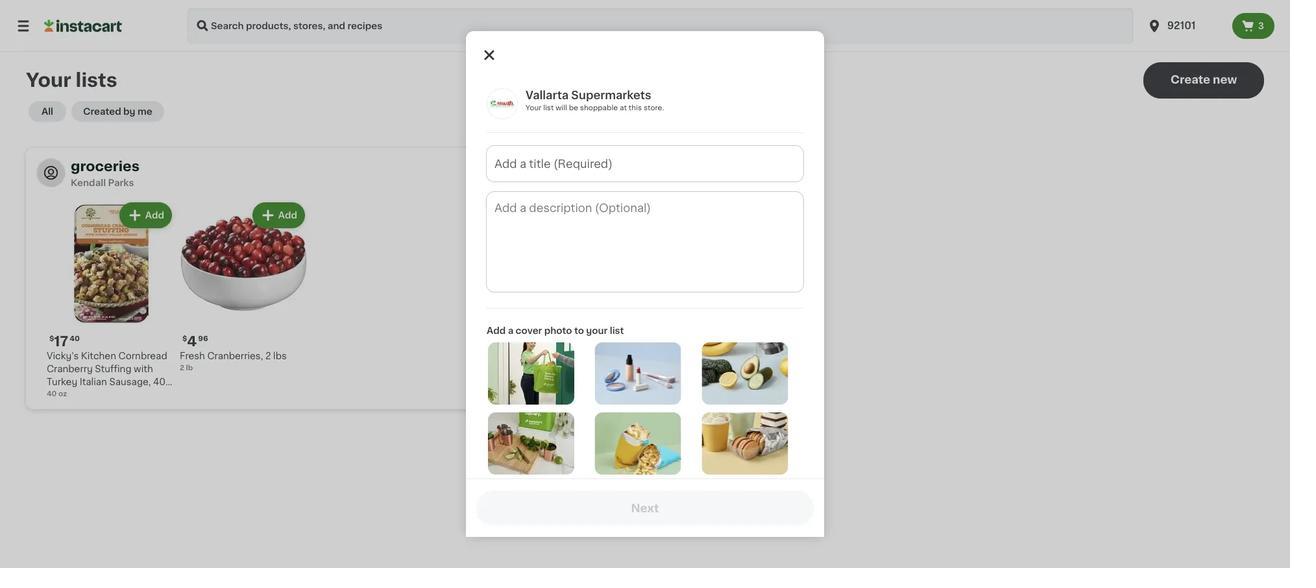 Task type: describe. For each thing, give the bounding box(es) containing it.
all
[[550, 168, 563, 180]]

40 oz
[[47, 391, 67, 398]]

1 horizontal spatial oz
[[58, 391, 67, 398]]

show
[[516, 168, 548, 180]]

kitchen
[[81, 352, 116, 361]]

list inside vallarta supermarkets your list will be shoppable at this store.
[[543, 104, 554, 111]]

$ 17 40
[[49, 335, 80, 348]]

1 horizontal spatial list
[[610, 327, 624, 336]]

new
[[1213, 74, 1238, 85]]

created by me button
[[71, 101, 164, 122]]

a bunch of kale, a sliced lemon, a half of an avocado, a cucumber, a bunch of bananas, and a blender. image
[[702, 343, 788, 405]]

shoppable
[[580, 104, 618, 111]]

bowl of nachos covered in cheese. image
[[488, 483, 575, 545]]

fresh cranberries, 2 lbs 2 lb
[[180, 352, 287, 372]]

a
[[508, 327, 514, 336]]

a marble tabletop with a wooden cutting board of cut limes, copper cups, and vodka bottles. image
[[488, 413, 575, 475]]

items
[[576, 168, 608, 180]]

0 horizontal spatial 2
[[180, 365, 184, 372]]

add a cover photo to your list
[[487, 327, 624, 336]]

none text field inside list_add_items dialog
[[487, 192, 804, 292]]

show all 2 items
[[516, 168, 608, 180]]

product group containing 17
[[47, 200, 175, 400]]

created
[[83, 107, 121, 116]]

created by me
[[83, 107, 152, 116]]

lbs
[[273, 352, 287, 361]]

a wooden cutting board and knife, and a few sliced tomatoes and two whole tomatoes. image
[[595, 483, 681, 545]]

turkey
[[47, 378, 77, 387]]

add for 4
[[278, 211, 297, 220]]

a woman handing over a grocery bag to a customer through their front door. image
[[488, 343, 575, 405]]

parks
[[108, 179, 134, 188]]

vallarta supermarkets logo image
[[487, 88, 518, 119]]

cranberries,
[[207, 352, 263, 361]]

vicky's
[[47, 352, 79, 361]]

photo
[[544, 327, 572, 336]]

this
[[629, 104, 642, 111]]

sausage,
[[109, 378, 151, 387]]

4
[[187, 335, 197, 348]]

cornbread
[[118, 352, 167, 361]]

groceries kendall parks
[[71, 159, 140, 188]]

instacart logo image
[[44, 18, 122, 34]]

3
[[1259, 21, 1265, 31]]

3 button
[[1233, 13, 1275, 39]]

add inside dialog
[[487, 327, 506, 336]]



Task type: locate. For each thing, give the bounding box(es) containing it.
create new button
[[1144, 62, 1265, 99]]

2
[[566, 168, 573, 180], [265, 352, 271, 361], [180, 365, 184, 372]]

your inside vallarta supermarkets your list will be shoppable at this store.
[[526, 104, 542, 111]]

1 vertical spatial 2
[[265, 352, 271, 361]]

40 inside $ 17 40
[[70, 335, 80, 342]]

2 horizontal spatial 40
[[153, 378, 166, 387]]

groceries
[[71, 159, 140, 173]]

italian
[[80, 378, 107, 387]]

0 vertical spatial your
[[26, 71, 71, 90]]

2 add button from the left
[[254, 204, 304, 227]]

oz inside vicky's kitchen cornbread cranberry stuffing with turkey italian sausage, 40 oz
[[47, 391, 57, 400]]

cover
[[516, 327, 542, 336]]

17
[[54, 335, 68, 348]]

all
[[42, 107, 53, 116]]

1 horizontal spatial your
[[526, 104, 542, 111]]

at
[[620, 104, 627, 111]]

lists
[[76, 71, 117, 90]]

vallarta
[[526, 90, 569, 101]]

1 horizontal spatial add
[[278, 211, 297, 220]]

stuffing
[[95, 365, 131, 374]]

your lists
[[26, 71, 117, 90]]

0 horizontal spatial add
[[145, 211, 164, 220]]

create
[[1171, 74, 1211, 85]]

$ for 4
[[182, 335, 187, 342]]

1 add button from the left
[[121, 204, 171, 227]]

vallarta supermarkets your list will be shoppable at this store.
[[526, 90, 664, 111]]

fresh
[[180, 352, 205, 361]]

list down the vallarta
[[543, 104, 554, 111]]

40 down turkey
[[47, 391, 57, 398]]

1 horizontal spatial add button
[[254, 204, 304, 227]]

list right the your
[[610, 327, 624, 336]]

2 left lb
[[180, 365, 184, 372]]

will
[[556, 104, 567, 111]]

$ inside $ 4 96
[[182, 335, 187, 342]]

to
[[574, 327, 584, 336]]

40 inside vicky's kitchen cornbread cranberry stuffing with turkey italian sausage, 40 oz
[[153, 378, 166, 387]]

add button for 17
[[121, 204, 171, 227]]

2 vertical spatial 40
[[47, 391, 57, 398]]

2 right all
[[566, 168, 573, 180]]

40
[[70, 335, 80, 342], [153, 378, 166, 387], [47, 391, 57, 398]]

oz
[[58, 391, 67, 398], [47, 391, 57, 400]]

a keyboard, mouse, notebook, cup of pencils, wire cable. image
[[702, 483, 788, 545]]

with
[[134, 365, 153, 374]]

add button for 4
[[254, 204, 304, 227]]

2 for cranberries,
[[265, 352, 271, 361]]

2 for all
[[566, 168, 573, 180]]

2 horizontal spatial 2
[[566, 168, 573, 180]]

supermarkets
[[572, 90, 652, 101]]

by
[[123, 107, 135, 116]]

1 horizontal spatial 2
[[265, 352, 271, 361]]

0 horizontal spatial 40
[[47, 391, 57, 398]]

create new
[[1171, 74, 1238, 85]]

0 vertical spatial 2
[[566, 168, 573, 180]]

your
[[26, 71, 71, 90], [526, 104, 542, 111]]

0 horizontal spatial your
[[26, 71, 71, 90]]

add button
[[121, 204, 171, 227], [254, 204, 304, 227]]

list
[[543, 104, 554, 111], [610, 327, 624, 336]]

0 vertical spatial list
[[543, 104, 554, 111]]

1 vertical spatial your
[[526, 104, 542, 111]]

product group
[[47, 200, 175, 400], [180, 200, 308, 373]]

add
[[145, 211, 164, 220], [278, 211, 297, 220], [487, 327, 506, 336]]

add for 17
[[145, 211, 164, 220]]

0 horizontal spatial product group
[[47, 200, 175, 400]]

2 left lbs
[[265, 352, 271, 361]]

$ for 17
[[49, 335, 54, 342]]

0 horizontal spatial list
[[543, 104, 554, 111]]

96
[[198, 335, 208, 342]]

your up all
[[26, 71, 71, 90]]

1 $ from the left
[[49, 335, 54, 342]]

0 horizontal spatial $
[[49, 335, 54, 342]]

cranberry
[[47, 365, 93, 374]]

pressed powder, foundation, lip stick, and makeup brushes. image
[[595, 343, 681, 405]]

2 $ from the left
[[182, 335, 187, 342]]

your down the vallarta
[[526, 104, 542, 111]]

$ left 96
[[182, 335, 187, 342]]

0 horizontal spatial add button
[[121, 204, 171, 227]]

list_add_items dialog
[[466, 31, 824, 569]]

1 horizontal spatial product group
[[180, 200, 308, 373]]

1 horizontal spatial $
[[182, 335, 187, 342]]

2 product group from the left
[[180, 200, 308, 373]]

lb
[[186, 365, 193, 372]]

2 horizontal spatial add
[[487, 327, 506, 336]]

kendall
[[71, 179, 106, 188]]

your
[[586, 327, 608, 336]]

None text field
[[487, 192, 804, 292]]

40 right sausage,
[[153, 378, 166, 387]]

$ 4 96
[[182, 335, 208, 348]]

1 vertical spatial 40
[[153, 378, 166, 387]]

me
[[138, 107, 152, 116]]

a bar of chocolate cut in half, a yellow pint of white ice cream, a green pint of white ice cream, an open pack of cookies, and a stack of ice cream sandwiches. image
[[702, 413, 788, 475]]

two bags of chips open. image
[[595, 413, 681, 475]]

1 horizontal spatial 40
[[70, 335, 80, 342]]

$ up vicky's
[[49, 335, 54, 342]]

Add a title (Required) text field
[[487, 146, 804, 182]]

0 horizontal spatial oz
[[47, 391, 57, 400]]

1 product group from the left
[[47, 200, 175, 400]]

$
[[49, 335, 54, 342], [182, 335, 187, 342]]

store.
[[644, 104, 664, 111]]

1 vertical spatial list
[[610, 327, 624, 336]]

product group containing 4
[[180, 200, 308, 373]]

0 vertical spatial 40
[[70, 335, 80, 342]]

vicky's kitchen cornbread cranberry stuffing with turkey italian sausage, 40 oz
[[47, 352, 167, 400]]

$ inside $ 17 40
[[49, 335, 54, 342]]

40 right 17
[[70, 335, 80, 342]]

all button
[[29, 101, 66, 122]]

be
[[569, 104, 578, 111]]

2 vertical spatial 2
[[180, 365, 184, 372]]



Task type: vqa. For each thing, say whether or not it's contained in the screenshot.
THE 40
yes



